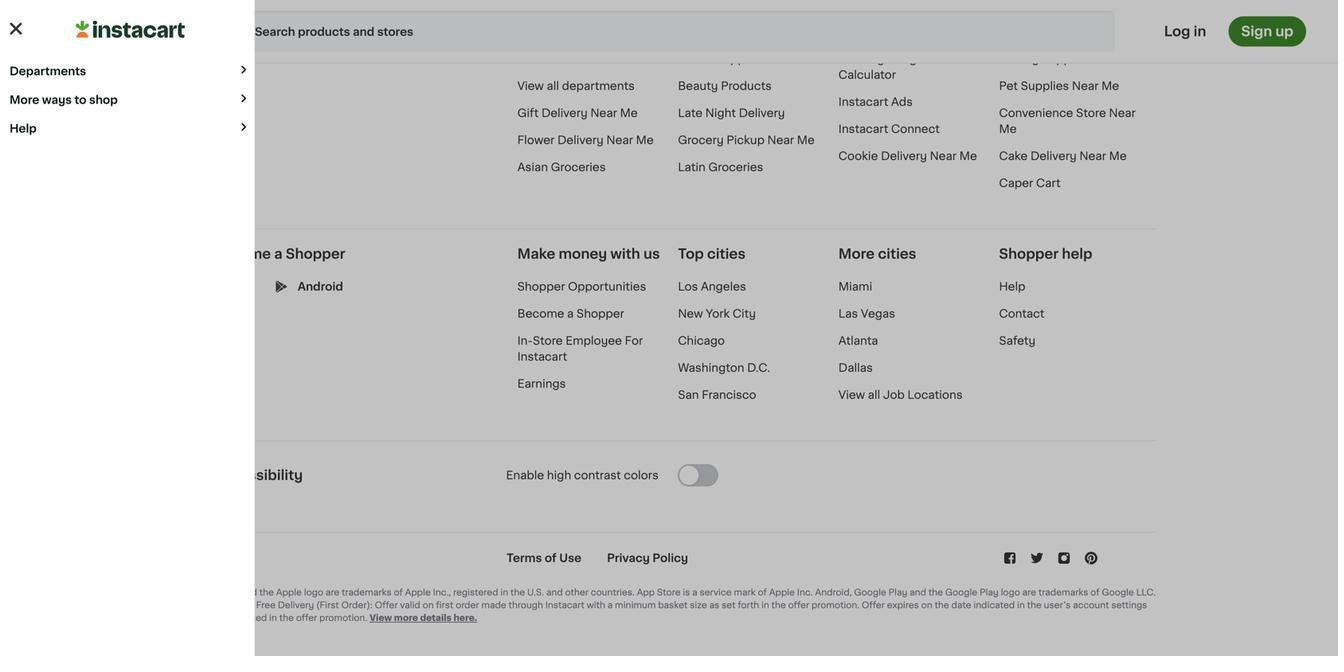 Task type: describe. For each thing, give the bounding box(es) containing it.
0 vertical spatial offer
[[788, 601, 809, 609]]

1 on from the left
[[423, 601, 434, 609]]

view for view all job locations
[[838, 389, 865, 400]]

near for cookie delivery near me
[[930, 150, 957, 161]]

main menu dialog
[[0, 0, 1338, 656]]

us
[[643, 247, 660, 261]]

baked
[[517, 53, 552, 64]]

as
[[709, 601, 719, 609]]

pickup
[[727, 134, 765, 146]]

valid
[[400, 601, 420, 609]]

cookie delivery near me
[[838, 150, 977, 161]]

1 play from the left
[[889, 588, 907, 597]]

in right forth
[[761, 601, 769, 609]]

store inside apple and the apple logo are trademarks of apple inc., registered in the u.s. and other countries. app store is a service mark of apple inc. android, google play and the google play logo are trademarks of google llc. terms for free delivery (first order): offer valid on first order made through instacart with a minimum basket size as set forth in the offer promotion. offer expires on the date indicated in the user's account settings or displayed in the offer promotion.
[[657, 588, 681, 597]]

terms of use link
[[507, 553, 581, 564]]

supplies for beauty
[[1042, 53, 1090, 64]]

top
[[678, 247, 704, 261]]

2 offer from the left
[[862, 601, 885, 609]]

with inside apple and the apple logo are trademarks of apple inc., registered in the u.s. and other countries. app store is a service mark of apple inc. android, google play and the google play logo are trademarks of google llc. terms for free delivery (first order): offer valid on first order made through instacart with a minimum basket size as set forth in the offer promotion. offer expires on the date indicated in the user's account settings or displayed in the offer promotion.
[[587, 601, 605, 609]]

is
[[683, 588, 690, 597]]

in-store employee for instacart link
[[517, 335, 643, 362]]

0 vertical spatial promotion.
[[812, 601, 859, 609]]

dallas link
[[838, 362, 873, 373]]

cake delivery near me link
[[999, 150, 1127, 161]]

departments
[[562, 80, 635, 91]]

washington
[[678, 362, 744, 373]]

view more details here.
[[370, 613, 477, 622]]

view for view all departments
[[517, 80, 544, 91]]

ios
[[235, 281, 255, 292]]

facebook image
[[1002, 550, 1018, 566]]

1 vertical spatial become a shopper
[[517, 308, 624, 319]]

near for pet supplies near me
[[1072, 80, 1099, 91]]

close main menu image
[[6, 19, 25, 38]]

beauty products link
[[678, 80, 772, 91]]

in up the made
[[500, 588, 508, 597]]

near for grocery pickup near me
[[767, 134, 794, 146]]

in down free
[[269, 613, 277, 622]]

cities for top cities
[[707, 247, 746, 261]]

convenience store near me
[[999, 107, 1136, 134]]

me for flower delivery near me
[[636, 134, 654, 146]]

android,
[[815, 588, 852, 597]]

departments
[[10, 66, 86, 77]]

more
[[394, 613, 418, 622]]

earnings link
[[517, 378, 566, 389]]

of up valid
[[394, 588, 403, 597]]

more ways to shop button
[[0, 86, 254, 114]]

supplies for office
[[716, 53, 764, 64]]

u.s.
[[527, 588, 544, 597]]

flower delivery near me link
[[517, 134, 654, 146]]

me for gift delivery near me
[[620, 107, 638, 118]]

connect
[[891, 123, 940, 134]]

instacart inside in-store employee for instacart
[[517, 351, 567, 362]]

groceries for pickup
[[708, 161, 763, 173]]

convenience
[[999, 107, 1073, 118]]

washington d.c.
[[678, 362, 770, 373]]

delivery for cake delivery near me
[[1030, 150, 1077, 161]]

(first
[[316, 601, 339, 609]]

minimum
[[615, 601, 656, 609]]

city
[[733, 308, 756, 319]]

2 trademarks from the left
[[1038, 588, 1088, 597]]

more cities
[[838, 247, 916, 261]]

chicago
[[678, 335, 725, 346]]

in inside 'button'
[[1194, 25, 1206, 38]]

dallas
[[838, 362, 873, 373]]

beauty products
[[678, 80, 772, 91]]

log
[[1164, 25, 1190, 38]]

up
[[1275, 25, 1293, 38]]

instacart home image
[[57, 20, 177, 39]]

groceries for delivery
[[551, 161, 606, 173]]

grocery budget calculator
[[838, 53, 928, 80]]

first
[[436, 601, 453, 609]]

safety
[[999, 335, 1036, 346]]

to
[[74, 94, 86, 106]]

all for departments
[[547, 80, 559, 91]]

2 apple from the left
[[276, 588, 302, 597]]

latin
[[678, 161, 706, 173]]

grocery for grocery budget calculator
[[838, 53, 884, 64]]

in right 'indicated'
[[1017, 601, 1025, 609]]

2 and from the left
[[546, 588, 563, 597]]

1 apple from the left
[[213, 588, 238, 597]]

other
[[565, 588, 589, 597]]

more ways to shop
[[10, 94, 118, 106]]

1 are from the left
[[326, 588, 339, 597]]

cookie delivery near me link
[[838, 150, 977, 161]]

shopper up android
[[286, 247, 345, 261]]

indicated
[[974, 601, 1015, 609]]

1 vertical spatial become
[[517, 308, 564, 319]]

me for grocery pickup near me
[[797, 134, 815, 146]]

store for in-
[[533, 335, 563, 346]]

shopper opportunities link
[[517, 281, 646, 292]]

san francisco link
[[678, 389, 756, 400]]

beauty supplies near me
[[999, 53, 1140, 64]]

grocery pickup near me link
[[678, 134, 815, 146]]

inc.
[[797, 588, 813, 597]]

cities for more cities
[[878, 247, 916, 261]]

set
[[722, 601, 736, 609]]

near for beauty supplies near me
[[1093, 53, 1120, 64]]

view all job locations link
[[838, 389, 963, 400]]

flower delivery near me
[[517, 134, 654, 146]]

mark
[[734, 588, 756, 597]]

a right is on the right
[[692, 588, 697, 597]]

1 logo from the left
[[304, 588, 323, 597]]

las
[[838, 308, 858, 319]]

budget
[[887, 53, 928, 64]]

asian groceries
[[517, 161, 606, 173]]

baked goods
[[517, 53, 593, 64]]

me for pet supplies near me
[[1101, 80, 1119, 91]]

contact
[[999, 308, 1045, 319]]

2 logo from the left
[[1001, 588, 1020, 597]]

view all departments link
[[517, 80, 635, 91]]

contrast
[[574, 470, 621, 481]]

sign up button
[[1229, 16, 1306, 47]]

shopper down make at the left top
[[517, 281, 565, 292]]

goods
[[555, 53, 593, 64]]

delivery inside apple and the apple logo are trademarks of apple inc., registered in the u.s. and other countries. app store is a service mark of apple inc. android, google play and the google play logo are trademarks of google llc. terms for free delivery (first order): offer valid on first order made through instacart with a minimum basket size as set forth in the offer promotion. offer expires on the date indicated in the user's account settings or displayed in the offer promotion.
[[278, 601, 314, 609]]

earnings
[[517, 378, 566, 389]]

llc.
[[1136, 588, 1156, 597]]

twitter image
[[1029, 550, 1045, 566]]

terms of use
[[507, 553, 581, 564]]

view all departments
[[517, 80, 635, 91]]

money
[[559, 247, 607, 261]]

log in
[[1164, 25, 1206, 38]]

delivery up grocery pickup near me 'link'
[[739, 107, 785, 118]]

accessibility
[[213, 469, 303, 482]]

cake
[[999, 150, 1028, 161]]

2 google from the left
[[945, 588, 977, 597]]

view for view more details here.
[[370, 613, 392, 622]]



Task type: locate. For each thing, give the bounding box(es) containing it.
miami link
[[838, 281, 872, 292]]

1 horizontal spatial are
[[1022, 588, 1036, 597]]

promotion. down the android,
[[812, 601, 859, 609]]

help
[[1062, 247, 1092, 261]]

1 horizontal spatial more
[[838, 247, 875, 261]]

latin groceries link
[[678, 161, 763, 173]]

vegas
[[861, 308, 895, 319]]

play up expires
[[889, 588, 907, 597]]

1 horizontal spatial store
[[657, 588, 681, 597]]

1 trademarks from the left
[[342, 588, 391, 597]]

free
[[256, 601, 276, 609]]

near up the pet supplies near me link on the top
[[1093, 53, 1120, 64]]

colors
[[624, 470, 659, 481]]

cities up vegas
[[878, 247, 916, 261]]

beauty
[[999, 53, 1039, 64], [678, 80, 718, 91]]

grocery for grocery pickup near me
[[678, 134, 724, 146]]

0 horizontal spatial terms
[[213, 601, 240, 609]]

trademarks up user's
[[1038, 588, 1088, 597]]

terms inside apple and the apple logo are trademarks of apple inc., registered in the u.s. and other countries. app store is a service mark of apple inc. android, google play and the google play logo are trademarks of google llc. terms for free delivery (first order): offer valid on first order made through instacart with a minimum basket size as set forth in the offer promotion. offer expires on the date indicated in the user's account settings or displayed in the offer promotion.
[[213, 601, 240, 609]]

become a shopper up android play store logo
[[213, 247, 345, 261]]

0 horizontal spatial all
[[547, 80, 559, 91]]

0 vertical spatial become
[[213, 247, 271, 261]]

on
[[423, 601, 434, 609], [921, 601, 932, 609]]

me inside convenience store near me
[[999, 123, 1017, 134]]

0 vertical spatial store
[[1076, 107, 1106, 118]]

delivery down connect
[[881, 150, 927, 161]]

with left us
[[610, 247, 640, 261]]

and up expires
[[910, 588, 926, 597]]

near for gift delivery near me
[[590, 107, 617, 118]]

more for more cities
[[838, 247, 875, 261]]

pet supplies near me link
[[999, 80, 1119, 91]]

near for convenience store near me
[[1109, 107, 1136, 118]]

1 vertical spatial with
[[587, 601, 605, 609]]

pinterest image
[[1083, 550, 1099, 566]]

1 groceries from the left
[[551, 161, 606, 173]]

order):
[[341, 601, 373, 609]]

supplies for pet
[[1021, 80, 1069, 91]]

help down more ways to shop
[[10, 123, 37, 134]]

are
[[326, 588, 339, 597], [1022, 588, 1036, 597]]

opportunities
[[568, 281, 646, 292]]

are up (first
[[326, 588, 339, 597]]

play up 'indicated'
[[980, 588, 999, 597]]

a
[[274, 247, 282, 261], [567, 308, 574, 319], [692, 588, 697, 597], [607, 601, 613, 609]]

2 play from the left
[[980, 588, 999, 597]]

0 vertical spatial become a shopper
[[213, 247, 345, 261]]

basket
[[658, 601, 688, 609]]

me for beauty supplies near me
[[1123, 53, 1140, 64]]

of up account
[[1090, 588, 1100, 597]]

of right mark on the right
[[758, 588, 767, 597]]

los
[[678, 281, 698, 292]]

store up basket
[[657, 588, 681, 597]]

1 horizontal spatial become a shopper
[[517, 308, 624, 319]]

delivery for gift delivery near me
[[541, 107, 588, 118]]

2 vertical spatial view
[[370, 613, 392, 622]]

play
[[889, 588, 907, 597], [980, 588, 999, 597]]

google up "date"
[[945, 588, 977, 597]]

trademarks
[[342, 588, 391, 597], [1038, 588, 1088, 597]]

apple and the apple logo are trademarks of apple inc., registered in the u.s. and other countries. app store is a service mark of apple inc. android, google play and the google play logo are trademarks of google llc. terms for free delivery (first order): offer valid on first order made through instacart with a minimum basket size as set forth in the offer promotion. offer expires on the date indicated in the user's account settings or displayed in the offer promotion.
[[213, 588, 1156, 622]]

view left more
[[370, 613, 392, 622]]

grocery up latin
[[678, 134, 724, 146]]

instacart connect link
[[838, 123, 940, 134]]

a up android play store logo
[[274, 247, 282, 261]]

1 horizontal spatial become
[[517, 308, 564, 319]]

cookie
[[838, 150, 878, 161]]

employee
[[566, 335, 622, 346]]

1 horizontal spatial promotion.
[[812, 601, 859, 609]]

cities up angeles
[[707, 247, 746, 261]]

1 offer from the left
[[375, 601, 398, 609]]

0 horizontal spatial on
[[423, 601, 434, 609]]

instacart down in-
[[517, 351, 567, 362]]

date
[[951, 601, 971, 609]]

1 vertical spatial terms
[[213, 601, 240, 609]]

become up ios
[[213, 247, 271, 261]]

are down twitter icon at the right bottom
[[1022, 588, 1036, 597]]

ios link
[[235, 279, 255, 295]]

0 horizontal spatial google
[[854, 588, 886, 597]]

2 horizontal spatial store
[[1076, 107, 1106, 118]]

0 vertical spatial all
[[547, 80, 559, 91]]

instagram image
[[1056, 550, 1072, 566]]

1 horizontal spatial and
[[546, 588, 563, 597]]

near down convenience store near me link
[[1079, 150, 1106, 161]]

instacart down other
[[545, 601, 584, 609]]

1 horizontal spatial logo
[[1001, 588, 1020, 597]]

help up "contact"
[[999, 281, 1025, 292]]

0 vertical spatial view
[[517, 80, 544, 91]]

more up miami link
[[838, 247, 875, 261]]

supplies up products
[[716, 53, 764, 64]]

user's
[[1044, 601, 1071, 609]]

store inside convenience store near me
[[1076, 107, 1106, 118]]

groceries down flower delivery near me
[[551, 161, 606, 173]]

or
[[213, 613, 222, 622]]

atlanta link
[[838, 335, 878, 346]]

me
[[1123, 53, 1140, 64], [1101, 80, 1119, 91], [620, 107, 638, 118], [999, 123, 1017, 134], [636, 134, 654, 146], [797, 134, 815, 146], [959, 150, 977, 161], [1109, 150, 1127, 161]]

d.c.
[[747, 362, 770, 373]]

enable
[[506, 470, 544, 481]]

baked goods link
[[517, 53, 593, 64]]

google right the android,
[[854, 588, 886, 597]]

office
[[678, 53, 713, 64]]

offer down (first
[[296, 613, 317, 622]]

beauty up pet
[[999, 53, 1039, 64]]

expires
[[887, 601, 919, 609]]

0 horizontal spatial more
[[10, 94, 39, 106]]

0 horizontal spatial grocery
[[678, 134, 724, 146]]

0 horizontal spatial view
[[370, 613, 392, 622]]

0 horizontal spatial with
[[587, 601, 605, 609]]

grocery budget calculator link
[[838, 53, 928, 80]]

1 horizontal spatial on
[[921, 601, 932, 609]]

become a shopper
[[213, 247, 345, 261], [517, 308, 624, 319]]

2 groceries from the left
[[708, 161, 763, 173]]

2 vertical spatial store
[[657, 588, 681, 597]]

1 vertical spatial help
[[999, 281, 1025, 292]]

las vegas link
[[838, 308, 895, 319]]

on up view more details here.
[[423, 601, 434, 609]]

of left use
[[545, 553, 557, 564]]

enable high contrast colors
[[506, 470, 659, 481]]

android play store logo image
[[275, 281, 287, 293]]

0 horizontal spatial help
[[10, 123, 37, 134]]

gift delivery near me
[[517, 107, 638, 118]]

delivery for flower delivery near me
[[557, 134, 604, 146]]

view down dallas link
[[838, 389, 865, 400]]

store down the pet supplies near me link on the top
[[1076, 107, 1106, 118]]

on right expires
[[921, 601, 932, 609]]

instacart inside apple and the apple logo are trademarks of apple inc., registered in the u.s. and other countries. app store is a service mark of apple inc. android, google play and the google play logo are trademarks of google llc. terms for free delivery (first order): offer valid on first order made through instacart with a minimum basket size as set forth in the offer promotion. offer expires on the date indicated in the user's account settings or displayed in the offer promotion.
[[545, 601, 584, 609]]

supplies up convenience
[[1021, 80, 1069, 91]]

1 horizontal spatial view
[[517, 80, 544, 91]]

1 vertical spatial promotion.
[[319, 613, 367, 622]]

size
[[690, 601, 707, 609]]

1 vertical spatial more
[[838, 247, 875, 261]]

angeles
[[701, 281, 746, 292]]

with down countries.
[[587, 601, 605, 609]]

1 horizontal spatial help
[[999, 281, 1025, 292]]

store inside in-store employee for instacart
[[533, 335, 563, 346]]

logo up (first
[[304, 588, 323, 597]]

late night delivery
[[678, 107, 785, 118]]

latin groceries
[[678, 161, 763, 173]]

in right the log
[[1194, 25, 1206, 38]]

log in button
[[1159, 16, 1211, 47]]

3 google from the left
[[1102, 588, 1134, 597]]

and up for
[[241, 588, 257, 597]]

view up gift
[[517, 80, 544, 91]]

instacart up cookie
[[838, 123, 888, 134]]

new york city
[[678, 308, 756, 319]]

shopper opportunities
[[517, 281, 646, 292]]

delivery right free
[[278, 601, 314, 609]]

help button
[[0, 114, 254, 143]]

me for cake delivery near me
[[1109, 150, 1127, 161]]

terms up u.s.
[[507, 553, 542, 564]]

0 horizontal spatial become a shopper
[[213, 247, 345, 261]]

store for convenience
[[1076, 107, 1106, 118]]

instacart down calculator
[[838, 96, 888, 107]]

0 horizontal spatial cities
[[707, 247, 746, 261]]

beauty for beauty products
[[678, 80, 718, 91]]

countries.
[[591, 588, 635, 597]]

gift
[[517, 107, 539, 118]]

0 vertical spatial beauty
[[999, 53, 1039, 64]]

me for convenience store near me
[[999, 123, 1017, 134]]

groceries down pickup
[[708, 161, 763, 173]]

0 horizontal spatial offer
[[375, 601, 398, 609]]

1 horizontal spatial with
[[610, 247, 640, 261]]

1 vertical spatial view
[[838, 389, 865, 400]]

0 vertical spatial grocery
[[838, 53, 884, 64]]

me for cookie delivery near me
[[959, 150, 977, 161]]

new york city link
[[678, 308, 756, 319]]

0 vertical spatial terms
[[507, 553, 542, 564]]

in
[[1194, 25, 1206, 38], [500, 588, 508, 597], [761, 601, 769, 609], [1017, 601, 1025, 609], [269, 613, 277, 622]]

made
[[481, 601, 506, 609]]

order
[[456, 601, 479, 609]]

in-store employee for instacart
[[517, 335, 643, 362]]

caper
[[999, 177, 1033, 189]]

trademarks up order):
[[342, 588, 391, 597]]

delivery down view all departments
[[541, 107, 588, 118]]

delivery down the gift delivery near me 'link'
[[557, 134, 604, 146]]

0 horizontal spatial logo
[[304, 588, 323, 597]]

view more details here. link
[[370, 613, 477, 622]]

1 horizontal spatial cities
[[878, 247, 916, 261]]

1 google from the left
[[854, 588, 886, 597]]

1 vertical spatial store
[[533, 335, 563, 346]]

1 horizontal spatial trademarks
[[1038, 588, 1088, 597]]

all left job
[[868, 389, 880, 400]]

3 and from the left
[[910, 588, 926, 597]]

2 cities from the left
[[878, 247, 916, 261]]

supplies up pet supplies near me
[[1042, 53, 1090, 64]]

1 vertical spatial beauty
[[678, 80, 718, 91]]

near down gift delivery near me
[[606, 134, 633, 146]]

1 vertical spatial offer
[[296, 613, 317, 622]]

more
[[10, 94, 39, 106], [838, 247, 875, 261]]

4 apple from the left
[[769, 588, 795, 597]]

0 horizontal spatial become
[[213, 247, 271, 261]]

near inside convenience store near me
[[1109, 107, 1136, 118]]

1 horizontal spatial offer
[[788, 601, 809, 609]]

become a shopper down shopper opportunities
[[517, 308, 624, 319]]

shopper help
[[999, 247, 1092, 261]]

inc.,
[[433, 588, 451, 597]]

make
[[517, 247, 555, 261]]

1 vertical spatial all
[[868, 389, 880, 400]]

policy
[[653, 553, 688, 564]]

a down shopper opportunities
[[567, 308, 574, 319]]

near down departments
[[590, 107, 617, 118]]

1 horizontal spatial terms
[[507, 553, 542, 564]]

offer left expires
[[862, 601, 885, 609]]

and right u.s.
[[546, 588, 563, 597]]

1 horizontal spatial beauty
[[999, 53, 1039, 64]]

2 horizontal spatial and
[[910, 588, 926, 597]]

settings
[[1111, 601, 1147, 609]]

2 horizontal spatial view
[[838, 389, 865, 400]]

near down the pet supplies near me link on the top
[[1109, 107, 1136, 118]]

2 on from the left
[[921, 601, 932, 609]]

washington d.c. link
[[678, 362, 770, 373]]

service
[[700, 588, 732, 597]]

near for flower delivery near me
[[606, 134, 633, 146]]

help link
[[999, 281, 1025, 292]]

3 apple from the left
[[405, 588, 431, 597]]

near right pickup
[[767, 134, 794, 146]]

become
[[213, 247, 271, 261], [517, 308, 564, 319]]

terms up 'or'
[[213, 601, 240, 609]]

gift delivery near me link
[[517, 107, 638, 118]]

products
[[721, 80, 772, 91]]

1 horizontal spatial google
[[945, 588, 977, 597]]

become up in-
[[517, 308, 564, 319]]

york
[[706, 308, 730, 319]]

francisco
[[702, 389, 756, 400]]

beauty down office
[[678, 80, 718, 91]]

0 horizontal spatial promotion.
[[319, 613, 367, 622]]

1 and from the left
[[241, 588, 257, 597]]

near down connect
[[930, 150, 957, 161]]

offer up more
[[375, 601, 398, 609]]

all for job
[[868, 389, 880, 400]]

instacart logo image
[[75, 21, 185, 38]]

offer down inc.
[[788, 601, 809, 609]]

store down become a shopper link
[[533, 335, 563, 346]]

1 horizontal spatial play
[[980, 588, 999, 597]]

0 horizontal spatial trademarks
[[342, 588, 391, 597]]

0 horizontal spatial beauty
[[678, 80, 718, 91]]

office supplies link
[[678, 53, 764, 64]]

0 horizontal spatial store
[[533, 335, 563, 346]]

shopper up employee
[[577, 308, 624, 319]]

0 vertical spatial with
[[610, 247, 640, 261]]

delivery up cart
[[1030, 150, 1077, 161]]

help
[[10, 123, 37, 134], [999, 281, 1025, 292]]

2 are from the left
[[1022, 588, 1036, 597]]

1 horizontal spatial all
[[868, 389, 880, 400]]

google up settings at the right bottom
[[1102, 588, 1134, 597]]

grocery inside grocery budget calculator
[[838, 53, 884, 64]]

beauty for beauty supplies near me
[[999, 53, 1039, 64]]

cake delivery near me
[[999, 150, 1127, 161]]

a down countries.
[[607, 601, 613, 609]]

asian groceries link
[[517, 161, 606, 173]]

delivery for cookie delivery near me
[[881, 150, 927, 161]]

more inside the more ways to shop 'dropdown button'
[[10, 94, 39, 106]]

atlanta
[[838, 335, 878, 346]]

0 horizontal spatial groceries
[[551, 161, 606, 173]]

more for more ways to shop
[[10, 94, 39, 106]]

1 horizontal spatial groceries
[[708, 161, 763, 173]]

near for cake delivery near me
[[1079, 150, 1106, 161]]

0 vertical spatial more
[[10, 94, 39, 106]]

apple
[[213, 588, 238, 597], [276, 588, 302, 597], [405, 588, 431, 597], [769, 588, 795, 597]]

1 horizontal spatial offer
[[862, 601, 885, 609]]

office supplies
[[678, 53, 764, 64]]

more left ways
[[10, 94, 39, 106]]

promotion.
[[812, 601, 859, 609], [319, 613, 367, 622]]

san francisco
[[678, 389, 756, 400]]

0 vertical spatial help
[[10, 123, 37, 134]]

high
[[547, 470, 571, 481]]

and
[[241, 588, 257, 597], [546, 588, 563, 597], [910, 588, 926, 597]]

1 vertical spatial grocery
[[678, 134, 724, 146]]

help inside the help dropdown button
[[10, 123, 37, 134]]

grocery pickup near me
[[678, 134, 815, 146]]

here.
[[454, 613, 477, 622]]

shopper up help link
[[999, 247, 1059, 261]]

2 horizontal spatial google
[[1102, 588, 1134, 597]]

groceries
[[551, 161, 606, 173], [708, 161, 763, 173]]

near down beauty supplies near me link
[[1072, 80, 1099, 91]]

the
[[259, 588, 274, 597], [510, 588, 525, 597], [928, 588, 943, 597], [771, 601, 786, 609], [935, 601, 949, 609], [1027, 601, 1042, 609], [279, 613, 294, 622]]

0 horizontal spatial offer
[[296, 613, 317, 622]]

0 horizontal spatial are
[[326, 588, 339, 597]]

promotion. down order):
[[319, 613, 367, 622]]

logo up 'indicated'
[[1001, 588, 1020, 597]]

pet supplies near me
[[999, 80, 1119, 91]]

1 cities from the left
[[707, 247, 746, 261]]

1 horizontal spatial grocery
[[838, 53, 884, 64]]

with
[[610, 247, 640, 261], [587, 601, 605, 609]]

0 horizontal spatial play
[[889, 588, 907, 597]]

all down baked goods link at the left top
[[547, 80, 559, 91]]

0 horizontal spatial and
[[241, 588, 257, 597]]

android
[[298, 281, 343, 292]]

sign
[[1241, 25, 1272, 38]]

grocery up calculator
[[838, 53, 884, 64]]



Task type: vqa. For each thing, say whether or not it's contained in the screenshot.
Supplies associated with Office
yes



